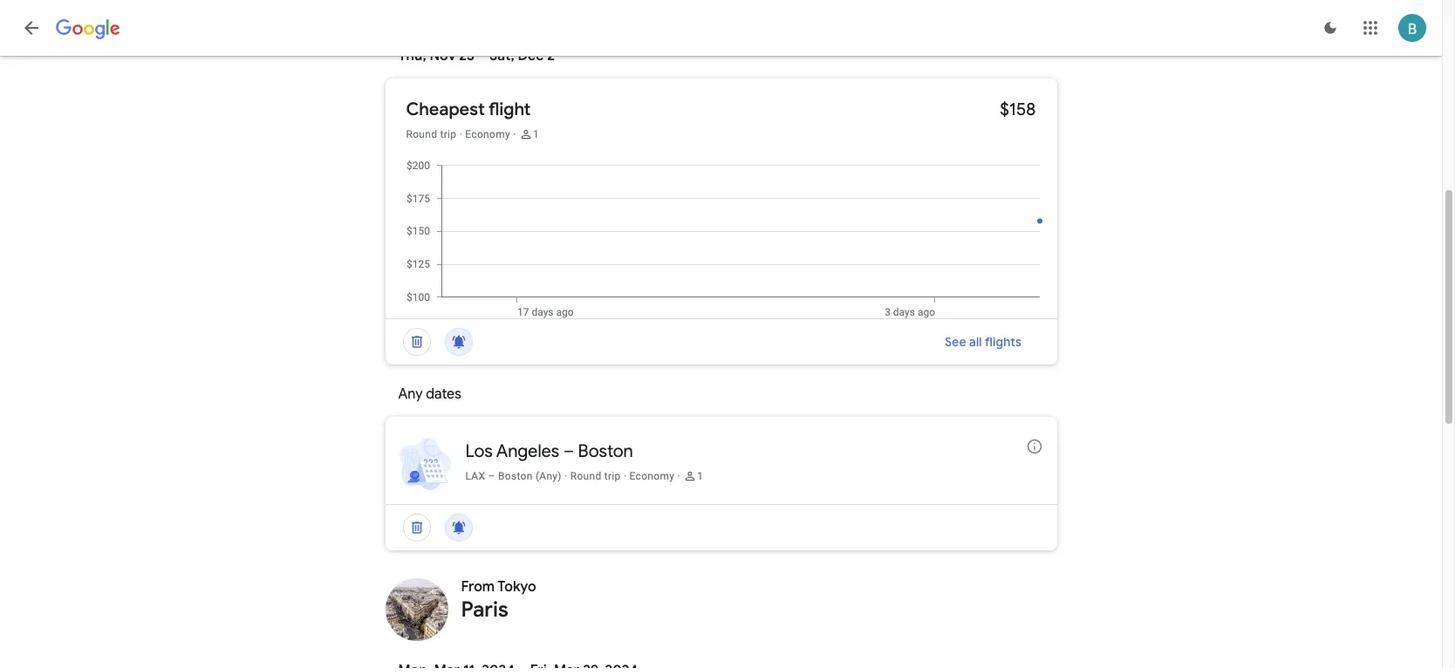 Task type: describe. For each thing, give the bounding box(es) containing it.
price history graph application
[[399, 159, 1057, 319]]

from
[[461, 579, 495, 596]]

158 US dollars text field
[[1000, 99, 1036, 120]]

0 vertical spatial round
[[406, 128, 437, 141]]

any
[[398, 386, 423, 403]]

from tokyo paris
[[461, 579, 537, 623]]

23
[[459, 47, 475, 65]]

0 horizontal spatial economy
[[465, 128, 511, 141]]

round trip economy
[[406, 128, 511, 141]]

0 vertical spatial 1
[[533, 128, 539, 141]]

all
[[970, 334, 983, 350]]

more info on tracking any dates image
[[1026, 438, 1043, 456]]

1 vertical spatial round
[[571, 470, 602, 483]]

1 vertical spatial 1
[[698, 470, 704, 483]]

thu,
[[398, 47, 427, 65]]

0 vertical spatial –
[[478, 47, 487, 65]]

1 vertical spatial boston
[[498, 470, 533, 483]]

1 horizontal spatial boston
[[578, 441, 633, 463]]

1 vertical spatial 1 passenger text field
[[698, 470, 704, 484]]

see all flights
[[946, 334, 1022, 350]]

los
[[466, 441, 493, 463]]

1 horizontal spatial economy
[[630, 470, 675, 483]]

nov
[[430, 47, 456, 65]]

lax – boston (any) round trip economy
[[466, 470, 675, 483]]

disable email notifications for solution image
[[438, 507, 480, 549]]

angeles
[[496, 441, 560, 463]]

any dates
[[398, 386, 462, 403]]

sat,
[[490, 47, 515, 65]]

lax
[[466, 470, 486, 483]]



Task type: locate. For each thing, give the bounding box(es) containing it.
round down cheapest
[[406, 128, 437, 141]]

(any)
[[536, 470, 562, 483]]

price history graph image
[[399, 159, 1057, 319]]

trip
[[440, 128, 457, 141], [605, 470, 621, 483]]

dates
[[426, 386, 462, 403]]

$158
[[1000, 99, 1036, 120]]

change appearance image
[[1310, 7, 1352, 49]]

cheapest flight
[[406, 99, 531, 120]]

0 horizontal spatial 1
[[533, 128, 539, 141]]

see
[[946, 334, 967, 350]]

trip right '(any)'
[[605, 470, 621, 483]]

2
[[547, 47, 555, 65]]

1 passenger text field
[[533, 127, 539, 141], [698, 470, 704, 484]]

disable email notifications for solution, round trip from los angeles to boston.thu, nov 23 – sat, dec 2 image
[[438, 321, 480, 363]]

0 vertical spatial boston
[[578, 441, 633, 463]]

boston
[[578, 441, 633, 463], [498, 470, 533, 483]]

0 horizontal spatial round
[[406, 128, 437, 141]]

0 vertical spatial trip
[[440, 128, 457, 141]]

boston up lax – boston (any) round trip economy
[[578, 441, 633, 463]]

cheapest
[[406, 99, 485, 120]]

2 horizontal spatial –
[[564, 441, 574, 463]]

0 horizontal spatial –
[[478, 47, 487, 65]]

trip down cheapest
[[440, 128, 457, 141]]

0 vertical spatial economy
[[465, 128, 511, 141]]

1 horizontal spatial trip
[[605, 470, 621, 483]]

1 horizontal spatial –
[[488, 470, 496, 483]]

go back image
[[21, 17, 42, 38]]

1 vertical spatial –
[[564, 441, 574, 463]]

flights
[[986, 334, 1022, 350]]

– right 23
[[478, 47, 487, 65]]

remove saved flight image
[[396, 507, 438, 549]]

1 horizontal spatial round
[[571, 470, 602, 483]]

– up lax – boston (any) round trip economy
[[564, 441, 574, 463]]

round
[[406, 128, 437, 141], [571, 470, 602, 483]]

1 vertical spatial economy
[[630, 470, 675, 483]]

paris
[[461, 597, 509, 623]]

tokyo
[[498, 579, 537, 596]]

dec
[[518, 47, 544, 65]]

economy
[[465, 128, 511, 141], [630, 470, 675, 483]]

2 vertical spatial –
[[488, 470, 496, 483]]

1 vertical spatial trip
[[605, 470, 621, 483]]

0 vertical spatial 1 passenger text field
[[533, 127, 539, 141]]

flight
[[489, 99, 531, 120]]

0 horizontal spatial boston
[[498, 470, 533, 483]]

1 horizontal spatial 1 passenger text field
[[698, 470, 704, 484]]

thu, nov 23 – sat, dec 2
[[398, 47, 555, 65]]

0 horizontal spatial trip
[[440, 128, 457, 141]]

0 horizontal spatial 1 passenger text field
[[533, 127, 539, 141]]

remove saved flight, round trip from los angeles to boston.thu, nov 23 – sat, dec 2 image
[[396, 321, 438, 363]]

los angeles  –  boston
[[466, 441, 633, 463]]

–
[[478, 47, 487, 65], [564, 441, 574, 463], [488, 470, 496, 483]]

round right '(any)'
[[571, 470, 602, 483]]

1
[[533, 128, 539, 141], [698, 470, 704, 483]]

1 horizontal spatial 1
[[698, 470, 704, 483]]

boston down angeles
[[498, 470, 533, 483]]

– right lax
[[488, 470, 496, 483]]



Task type: vqa. For each thing, say whether or not it's contained in the screenshot.
Next image
no



